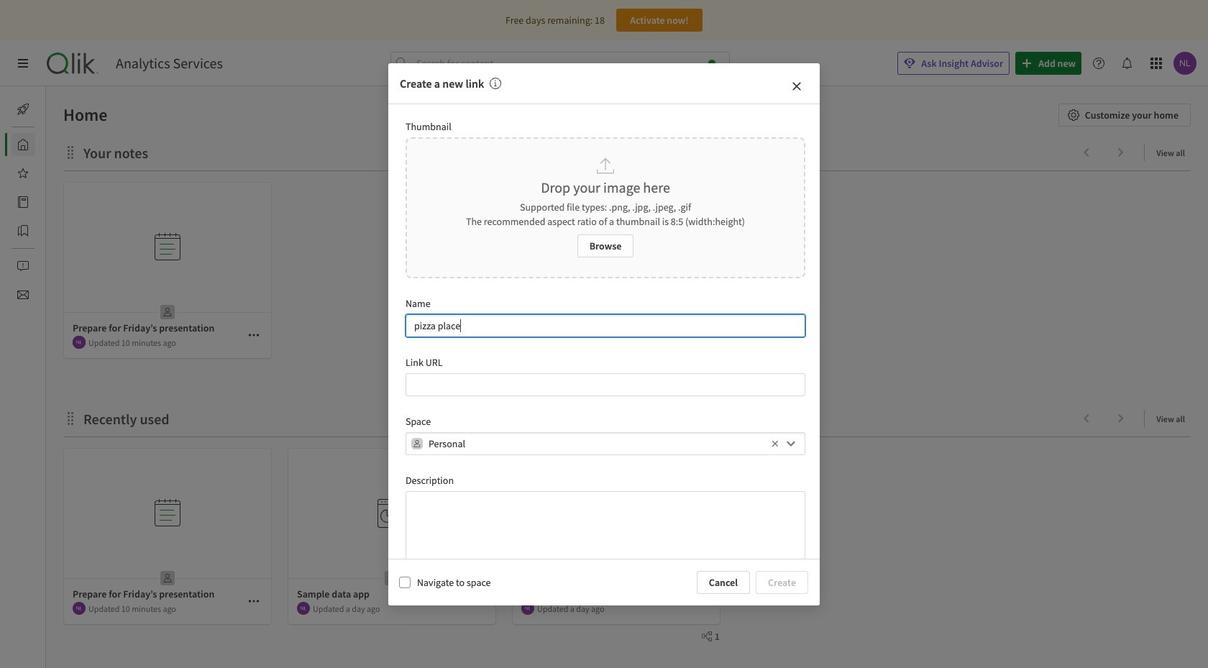 Task type: vqa. For each thing, say whether or not it's contained in the screenshot.
Content Search text box
no



Task type: locate. For each thing, give the bounding box(es) containing it.
noah lott image
[[73, 336, 86, 349], [297, 602, 310, 615]]

home badge image
[[709, 60, 716, 67]]

1 vertical spatial move collection image
[[63, 411, 78, 426]]

1 horizontal spatial noah lott image
[[522, 602, 535, 615]]

0 vertical spatial noah lott image
[[73, 336, 86, 349]]

1 vertical spatial noah lott image
[[297, 602, 310, 615]]

dialog
[[389, 63, 820, 633]]

2 move collection image from the top
[[63, 411, 78, 426]]

1 horizontal spatial noah lott image
[[297, 602, 310, 615]]

open sidebar menu image
[[17, 58, 29, 69]]

move collection image
[[63, 145, 78, 159], [63, 411, 78, 426]]

analytics services element
[[116, 55, 223, 72]]

main content
[[40, 86, 1209, 669]]

0 vertical spatial move collection image
[[63, 145, 78, 159]]

0 horizontal spatial noah lott image
[[73, 336, 86, 349]]

None text field
[[406, 314, 806, 337]]

0 horizontal spatial noah lott image
[[73, 602, 86, 615]]

alerts image
[[17, 261, 29, 272]]

None text field
[[406, 373, 806, 396], [429, 432, 769, 456], [406, 492, 806, 561], [406, 373, 806, 396], [429, 432, 769, 456], [406, 492, 806, 561]]

1 move collection image from the top
[[63, 145, 78, 159]]

noah lott element
[[73, 336, 86, 349], [73, 602, 86, 615], [297, 602, 310, 615], [522, 602, 535, 615]]

2 noah lott image from the left
[[522, 602, 535, 615]]

noah lott image
[[73, 602, 86, 615], [522, 602, 535, 615]]



Task type: describe. For each thing, give the bounding box(es) containing it.
collections image
[[17, 225, 29, 237]]

1 noah lott image from the left
[[73, 602, 86, 615]]

favorites image
[[17, 168, 29, 179]]

catalog image
[[17, 196, 29, 208]]

navigation pane element
[[0, 92, 46, 312]]

subscriptions image
[[17, 289, 29, 301]]

home image
[[17, 139, 29, 150]]

getting started image
[[17, 104, 29, 115]]

close image
[[792, 80, 803, 92]]



